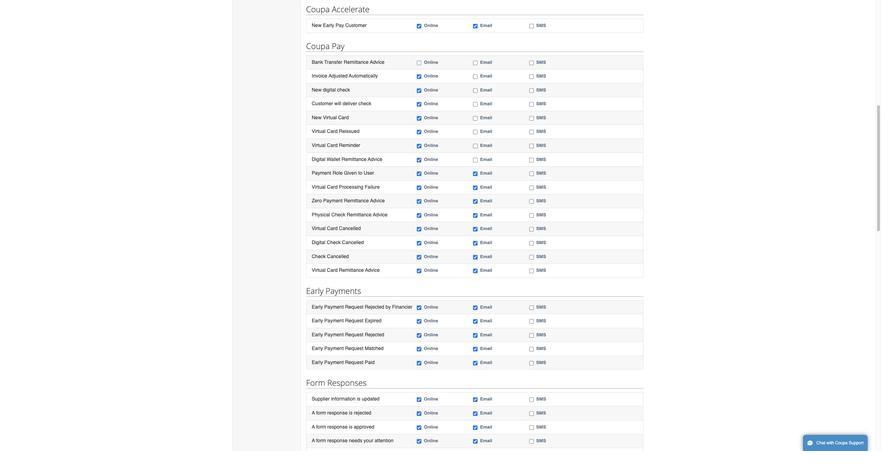 Task type: vqa. For each thing, say whether or not it's contained in the screenshot.
STATE text box
no



Task type: describe. For each thing, give the bounding box(es) containing it.
payment role given to user
[[312, 170, 374, 176]]

email for physical check remittance advice
[[480, 213, 492, 218]]

remittance for wallet
[[342, 157, 366, 162]]

virtual card cancelled
[[312, 226, 361, 232]]

advice for digital wallet remittance advice
[[368, 157, 382, 162]]

a form response is approved
[[312, 425, 374, 430]]

paid
[[365, 360, 375, 366]]

early payment request expired
[[312, 318, 381, 324]]

to
[[358, 170, 362, 176]]

sms for physical check remittance advice
[[536, 213, 546, 218]]

email for payment role given to user
[[480, 171, 492, 176]]

form for a form response needs your attention
[[316, 439, 326, 444]]

online for virtual card processing failure
[[424, 185, 438, 190]]

email for virtual card reminder
[[480, 143, 492, 148]]

virtual for virtual card cancelled
[[312, 226, 326, 232]]

zero
[[312, 198, 322, 204]]

sms for early payment request expired
[[536, 319, 546, 324]]

approved
[[354, 425, 374, 430]]

online for early payment request paid
[[424, 361, 438, 366]]

early payments
[[306, 286, 361, 297]]

early for early payment request paid
[[312, 360, 323, 366]]

cancelled for virtual card cancelled
[[339, 226, 361, 232]]

form for a form response is approved
[[316, 425, 326, 430]]

processing
[[339, 184, 363, 190]]

rejected
[[354, 411, 371, 416]]

advice for zero payment remittance advice
[[370, 198, 385, 204]]

cancelled for digital check cancelled
[[342, 240, 364, 246]]

early payment request rejected
[[312, 332, 384, 338]]

request for early payment request matched
[[345, 346, 363, 352]]

early payment request rejected by financier
[[312, 305, 412, 310]]

sms for virtual card remittance advice
[[536, 268, 546, 273]]

early payment request paid
[[312, 360, 375, 366]]

online for physical check remittance advice
[[424, 213, 438, 218]]

email for customer will deliver check
[[480, 101, 492, 107]]

wallet
[[327, 157, 340, 162]]

payments
[[326, 286, 361, 297]]

email for early payment request rejected by financier
[[480, 305, 492, 310]]

invoice
[[312, 73, 327, 79]]

email for new virtual card
[[480, 115, 492, 120]]

check for physical
[[331, 212, 345, 218]]

coupa for coupa accelerate
[[306, 4, 330, 15]]

sms for early payment request rejected by financier
[[536, 305, 546, 310]]

sms for virtual card cancelled
[[536, 226, 546, 232]]

by
[[386, 305, 391, 310]]

0 vertical spatial is
[[357, 397, 360, 403]]

online for new early pay customer
[[424, 23, 438, 28]]

chat with coupa support button
[[803, 436, 868, 452]]

reissued
[[339, 129, 359, 134]]

rejected for early payment request rejected
[[365, 332, 384, 338]]

email for virtual card remittance advice
[[480, 268, 492, 273]]

virtual for virtual card reminder
[[312, 143, 326, 148]]

digital for digital wallet remittance advice
[[312, 157, 325, 162]]

role
[[332, 170, 343, 176]]

online for early payment request rejected by financier
[[424, 305, 438, 310]]

email for bank transfer remittance advice
[[480, 60, 492, 65]]

email for a form response is approved
[[480, 425, 492, 430]]

chat
[[816, 441, 825, 446]]

needs
[[349, 439, 362, 444]]

email for check cancelled
[[480, 254, 492, 260]]

virtual card remittance advice
[[312, 268, 380, 273]]

online for a form response is rejected
[[424, 411, 438, 416]]

responses
[[327, 378, 367, 389]]

online for a form response needs your attention
[[424, 439, 438, 444]]

0 vertical spatial pay
[[336, 23, 344, 28]]

user
[[364, 170, 374, 176]]

1 vertical spatial pay
[[332, 40, 345, 52]]

accelerate
[[332, 4, 370, 15]]

email for early payment request matched
[[480, 347, 492, 352]]

sms for virtual card reissued
[[536, 129, 546, 134]]

card for reissued
[[327, 129, 338, 134]]

online for early payment request expired
[[424, 319, 438, 324]]

email for early payment request paid
[[480, 361, 492, 366]]

card down the customer will deliver check
[[338, 115, 349, 120]]

payment for zero payment remittance advice
[[323, 198, 343, 204]]

advice for bank transfer remittance advice
[[370, 59, 384, 65]]

invoice adjusted automatically
[[312, 73, 378, 79]]

card for cancelled
[[327, 226, 338, 232]]

email for invoice adjusted automatically
[[480, 74, 492, 79]]

early for early payments
[[306, 286, 324, 297]]

online for virtual card cancelled
[[424, 226, 438, 232]]

transfer
[[324, 59, 342, 65]]

check for digital
[[327, 240, 341, 246]]

support
[[849, 441, 864, 446]]

email for a form response needs your attention
[[480, 439, 492, 444]]

failure
[[365, 184, 380, 190]]

your
[[364, 439, 373, 444]]

sms for invoice adjusted automatically
[[536, 74, 546, 79]]

reminder
[[339, 143, 360, 148]]

sms for bank transfer remittance advice
[[536, 60, 546, 65]]

deliver
[[343, 101, 357, 107]]

email for virtual card processing failure
[[480, 185, 492, 190]]

check cancelled
[[312, 254, 349, 260]]

online for virtual card remittance advice
[[424, 268, 438, 273]]

a form response is rejected
[[312, 411, 371, 416]]

new for new virtual card
[[312, 115, 322, 120]]

adjusted
[[329, 73, 348, 79]]

rejected for early payment request rejected by financier
[[365, 305, 384, 310]]

email for new early pay customer
[[480, 23, 492, 28]]

form for a form response is rejected
[[316, 411, 326, 416]]

sms for early payment request matched
[[536, 347, 546, 352]]

updated
[[362, 397, 380, 403]]

new digital check
[[312, 87, 350, 93]]

1 horizontal spatial customer
[[345, 23, 367, 28]]

sms for customer will deliver check
[[536, 101, 546, 107]]

bank
[[312, 59, 323, 65]]



Task type: locate. For each thing, give the bounding box(es) containing it.
1 vertical spatial a
[[312, 425, 315, 430]]

a for a form response needs your attention
[[312, 439, 315, 444]]

11 online from the top
[[424, 185, 438, 190]]

2 vertical spatial coupa
[[835, 441, 848, 446]]

online for check cancelled
[[424, 254, 438, 260]]

22 sms from the top
[[536, 361, 546, 366]]

sms for digital check cancelled
[[536, 240, 546, 246]]

24 online from the top
[[424, 411, 438, 416]]

early down 'early payments'
[[312, 305, 323, 310]]

attention
[[375, 439, 393, 444]]

12 email from the top
[[480, 199, 492, 204]]

form responses
[[306, 378, 367, 389]]

1 vertical spatial response
[[327, 425, 348, 430]]

customer down 'accelerate'
[[345, 23, 367, 28]]

coupa up new early pay customer
[[306, 4, 330, 15]]

3 email from the top
[[480, 74, 492, 79]]

bank transfer remittance advice
[[312, 59, 384, 65]]

19 email from the top
[[480, 319, 492, 324]]

0 horizontal spatial check
[[337, 87, 350, 93]]

remittance for payment
[[344, 198, 369, 204]]

12 sms from the top
[[536, 199, 546, 204]]

request down early payment request matched
[[345, 360, 363, 366]]

2 vertical spatial new
[[312, 115, 322, 120]]

sms for a form response is rejected
[[536, 411, 546, 416]]

payment up early payment request paid
[[324, 346, 344, 352]]

check down virtual card cancelled
[[327, 240, 341, 246]]

18 email from the top
[[480, 305, 492, 310]]

customer will deliver check
[[312, 101, 371, 107]]

virtual down 'check cancelled'
[[312, 268, 326, 273]]

virtual card reminder
[[312, 143, 360, 148]]

9 sms from the top
[[536, 157, 546, 162]]

is left approved
[[349, 425, 352, 430]]

online for a form response is approved
[[424, 425, 438, 430]]

14 sms from the top
[[536, 226, 546, 232]]

remittance up payments at the left bottom of page
[[339, 268, 364, 273]]

new left digital
[[312, 87, 322, 93]]

virtual for virtual card processing failure
[[312, 184, 326, 190]]

sms for virtual card reminder
[[536, 143, 546, 148]]

1 vertical spatial is
[[349, 411, 352, 416]]

form down the supplier
[[316, 411, 326, 416]]

email
[[480, 23, 492, 28], [480, 60, 492, 65], [480, 74, 492, 79], [480, 87, 492, 93], [480, 101, 492, 107], [480, 115, 492, 120], [480, 129, 492, 134], [480, 143, 492, 148], [480, 157, 492, 162], [480, 171, 492, 176], [480, 185, 492, 190], [480, 199, 492, 204], [480, 213, 492, 218], [480, 226, 492, 232], [480, 240, 492, 246], [480, 254, 492, 260], [480, 268, 492, 273], [480, 305, 492, 310], [480, 319, 492, 324], [480, 333, 492, 338], [480, 347, 492, 352], [480, 361, 492, 366], [480, 397, 492, 403], [480, 411, 492, 416], [480, 425, 492, 430], [480, 439, 492, 444]]

7 sms from the top
[[536, 129, 546, 134]]

a
[[312, 411, 315, 416], [312, 425, 315, 430], [312, 439, 315, 444]]

online
[[424, 23, 438, 28], [424, 60, 438, 65], [424, 74, 438, 79], [424, 87, 438, 93], [424, 101, 438, 107], [424, 115, 438, 120], [424, 129, 438, 134], [424, 143, 438, 148], [424, 157, 438, 162], [424, 171, 438, 176], [424, 185, 438, 190], [424, 199, 438, 204], [424, 213, 438, 218], [424, 226, 438, 232], [424, 240, 438, 246], [424, 254, 438, 260], [424, 268, 438, 273], [424, 305, 438, 310], [424, 319, 438, 324], [424, 333, 438, 338], [424, 347, 438, 352], [424, 361, 438, 366], [424, 397, 438, 403], [424, 411, 438, 416], [424, 425, 438, 430], [424, 439, 438, 444]]

request
[[345, 305, 363, 310], [345, 318, 363, 324], [345, 332, 363, 338], [345, 346, 363, 352], [345, 360, 363, 366]]

1 vertical spatial check
[[358, 101, 371, 107]]

8 online from the top
[[424, 143, 438, 148]]

form down a form response is rejected
[[316, 425, 326, 430]]

early up early payment request paid
[[312, 346, 323, 352]]

14 email from the top
[[480, 226, 492, 232]]

online for early payment request rejected
[[424, 333, 438, 338]]

request up early payment request expired at the left bottom
[[345, 305, 363, 310]]

new for new early pay customer
[[312, 23, 322, 28]]

2 vertical spatial check
[[312, 254, 326, 260]]

2 email from the top
[[480, 60, 492, 65]]

cancelled
[[339, 226, 361, 232], [342, 240, 364, 246], [327, 254, 349, 260]]

digital up 'check cancelled'
[[312, 240, 325, 246]]

online for digital check cancelled
[[424, 240, 438, 246]]

rejected left by
[[365, 305, 384, 310]]

customer left 'will'
[[312, 101, 333, 107]]

sms for new early pay customer
[[536, 23, 546, 28]]

remittance down processing
[[344, 198, 369, 204]]

check right deliver
[[358, 101, 371, 107]]

10 email from the top
[[480, 171, 492, 176]]

online for virtual card reissued
[[424, 129, 438, 134]]

new up virtual card reissued
[[312, 115, 322, 120]]

virtual up virtual card reissued
[[323, 115, 337, 120]]

8 email from the top
[[480, 143, 492, 148]]

online for supplier information is updated
[[424, 397, 438, 403]]

19 sms from the top
[[536, 319, 546, 324]]

None checkbox
[[417, 61, 421, 65], [473, 61, 478, 65], [417, 75, 421, 79], [473, 75, 478, 79], [473, 88, 478, 93], [529, 102, 534, 107], [417, 116, 421, 121], [473, 116, 478, 121], [417, 130, 421, 135], [473, 130, 478, 135], [529, 130, 534, 135], [473, 144, 478, 149], [529, 144, 534, 149], [417, 158, 421, 163], [529, 158, 534, 163], [473, 172, 478, 176], [529, 172, 534, 176], [473, 186, 478, 190], [529, 186, 534, 190], [473, 200, 478, 204], [417, 214, 421, 218], [529, 228, 534, 232], [417, 241, 421, 246], [473, 241, 478, 246], [417, 255, 421, 260], [529, 255, 534, 260], [417, 269, 421, 274], [529, 269, 534, 274], [417, 306, 421, 311], [473, 306, 478, 311], [417, 320, 421, 324], [529, 320, 534, 324], [529, 348, 534, 352], [417, 362, 421, 366], [473, 362, 478, 366], [529, 362, 534, 366], [417, 398, 421, 403], [529, 398, 534, 403], [417, 412, 421, 417], [473, 412, 478, 417], [417, 426, 421, 431], [417, 440, 421, 445], [417, 61, 421, 65], [473, 61, 478, 65], [417, 75, 421, 79], [473, 75, 478, 79], [473, 88, 478, 93], [529, 102, 534, 107], [417, 116, 421, 121], [473, 116, 478, 121], [417, 130, 421, 135], [473, 130, 478, 135], [529, 130, 534, 135], [473, 144, 478, 149], [529, 144, 534, 149], [417, 158, 421, 163], [529, 158, 534, 163], [473, 172, 478, 176], [529, 172, 534, 176], [473, 186, 478, 190], [529, 186, 534, 190], [473, 200, 478, 204], [417, 214, 421, 218], [529, 228, 534, 232], [417, 241, 421, 246], [473, 241, 478, 246], [417, 255, 421, 260], [529, 255, 534, 260], [417, 269, 421, 274], [529, 269, 534, 274], [417, 306, 421, 311], [473, 306, 478, 311], [417, 320, 421, 324], [529, 320, 534, 324], [529, 348, 534, 352], [417, 362, 421, 366], [473, 362, 478, 366], [529, 362, 534, 366], [417, 398, 421, 403], [529, 398, 534, 403], [417, 412, 421, 417], [473, 412, 478, 417], [417, 426, 421, 431], [417, 440, 421, 445]]

2 vertical spatial a
[[312, 439, 315, 444]]

response up a form response is approved
[[327, 411, 348, 416]]

email for virtual card reissued
[[480, 129, 492, 134]]

3 request from the top
[[345, 332, 363, 338]]

coupa right with
[[835, 441, 848, 446]]

1 vertical spatial customer
[[312, 101, 333, 107]]

1 form from the top
[[316, 411, 326, 416]]

sms for zero payment remittance advice
[[536, 199, 546, 204]]

2 form from the top
[[316, 425, 326, 430]]

virtual up "zero"
[[312, 184, 326, 190]]

13 sms from the top
[[536, 213, 546, 218]]

automatically
[[349, 73, 378, 79]]

2 vertical spatial is
[[349, 425, 352, 430]]

check
[[331, 212, 345, 218], [327, 240, 341, 246], [312, 254, 326, 260]]

online for invoice adjusted automatically
[[424, 74, 438, 79]]

online for early payment request matched
[[424, 347, 438, 352]]

coupa for coupa pay
[[306, 40, 330, 52]]

sms for new digital check
[[536, 87, 546, 93]]

rejected
[[365, 305, 384, 310], [365, 332, 384, 338]]

early left payments at the left bottom of page
[[306, 286, 324, 297]]

digital wallet remittance advice
[[312, 157, 382, 162]]

6 online from the top
[[424, 115, 438, 120]]

virtual card processing failure
[[312, 184, 380, 190]]

card down 'check cancelled'
[[327, 268, 338, 273]]

information
[[331, 397, 355, 403]]

0 vertical spatial cancelled
[[339, 226, 361, 232]]

sms for early payment request paid
[[536, 361, 546, 366]]

0 vertical spatial coupa
[[306, 4, 330, 15]]

0 vertical spatial response
[[327, 411, 348, 416]]

will
[[334, 101, 341, 107]]

3 response from the top
[[327, 439, 348, 444]]

email for virtual card cancelled
[[480, 226, 492, 232]]

expired
[[365, 318, 381, 324]]

4 request from the top
[[345, 346, 363, 352]]

26 sms from the top
[[536, 439, 546, 444]]

cancelled down digital check cancelled
[[327, 254, 349, 260]]

virtual down new virtual card
[[312, 129, 326, 134]]

request for early payment request paid
[[345, 360, 363, 366]]

4 sms from the top
[[536, 87, 546, 93]]

online for digital wallet remittance advice
[[424, 157, 438, 162]]

new up coupa pay
[[312, 23, 322, 28]]

online for bank transfer remittance advice
[[424, 60, 438, 65]]

1 online from the top
[[424, 23, 438, 28]]

remittance up automatically
[[344, 59, 369, 65]]

digital left wallet
[[312, 157, 325, 162]]

early for early payment request rejected
[[312, 332, 323, 338]]

3 sms from the top
[[536, 74, 546, 79]]

16 online from the top
[[424, 254, 438, 260]]

pay down "coupa accelerate"
[[336, 23, 344, 28]]

16 email from the top
[[480, 254, 492, 260]]

2 new from the top
[[312, 87, 322, 93]]

virtual for virtual card reissued
[[312, 129, 326, 134]]

1 vertical spatial digital
[[312, 240, 325, 246]]

remittance for transfer
[[344, 59, 369, 65]]

request down early payment request rejected
[[345, 346, 363, 352]]

payment left the "role" on the left top
[[312, 170, 331, 176]]

remittance
[[344, 59, 369, 65], [342, 157, 366, 162], [344, 198, 369, 204], [347, 212, 372, 218], [339, 268, 364, 273]]

23 online from the top
[[424, 397, 438, 403]]

13 online from the top
[[424, 213, 438, 218]]

24 email from the top
[[480, 411, 492, 416]]

email for a form response is rejected
[[480, 411, 492, 416]]

early
[[323, 23, 334, 28], [306, 286, 324, 297], [312, 305, 323, 310], [312, 318, 323, 324], [312, 332, 323, 338], [312, 346, 323, 352], [312, 360, 323, 366]]

22 online from the top
[[424, 361, 438, 366]]

1 request from the top
[[345, 305, 363, 310]]

1 response from the top
[[327, 411, 348, 416]]

0 vertical spatial rejected
[[365, 305, 384, 310]]

0 horizontal spatial customer
[[312, 101, 333, 107]]

email for digital check cancelled
[[480, 240, 492, 246]]

0 vertical spatial new
[[312, 23, 322, 28]]

20 email from the top
[[480, 333, 492, 338]]

2 response from the top
[[327, 425, 348, 430]]

7 email from the top
[[480, 129, 492, 134]]

supplier
[[312, 397, 330, 403]]

20 sms from the top
[[536, 333, 546, 338]]

early for early payment request rejected by financier
[[312, 305, 323, 310]]

card for remittance
[[327, 268, 338, 273]]

virtual down physical
[[312, 226, 326, 232]]

23 sms from the top
[[536, 397, 546, 403]]

digital
[[323, 87, 336, 93]]

card for reminder
[[327, 143, 338, 148]]

request for early payment request rejected
[[345, 332, 363, 338]]

5 sms from the top
[[536, 101, 546, 107]]

request up early payment request rejected
[[345, 318, 363, 324]]

15 email from the top
[[480, 240, 492, 246]]

6 email from the top
[[480, 115, 492, 120]]

online for virtual card reminder
[[424, 143, 438, 148]]

online for zero payment remittance advice
[[424, 199, 438, 204]]

17 email from the top
[[480, 268, 492, 273]]

sms for a form response is approved
[[536, 425, 546, 430]]

remittance up given
[[342, 157, 366, 162]]

rejected up "matched"
[[365, 332, 384, 338]]

early for early payment request matched
[[312, 346, 323, 352]]

26 email from the top
[[480, 439, 492, 444]]

25 email from the top
[[480, 425, 492, 430]]

payment for early payment request matched
[[324, 346, 344, 352]]

online for new digital check
[[424, 87, 438, 93]]

sms
[[536, 23, 546, 28], [536, 60, 546, 65], [536, 74, 546, 79], [536, 87, 546, 93], [536, 101, 546, 107], [536, 115, 546, 120], [536, 129, 546, 134], [536, 143, 546, 148], [536, 157, 546, 162], [536, 171, 546, 176], [536, 185, 546, 190], [536, 199, 546, 204], [536, 213, 546, 218], [536, 226, 546, 232], [536, 240, 546, 246], [536, 254, 546, 260], [536, 268, 546, 273], [536, 305, 546, 310], [536, 319, 546, 324], [536, 333, 546, 338], [536, 347, 546, 352], [536, 361, 546, 366], [536, 397, 546, 403], [536, 411, 546, 416], [536, 425, 546, 430], [536, 439, 546, 444]]

0 vertical spatial customer
[[345, 23, 367, 28]]

form
[[306, 378, 325, 389]]

email for digital wallet remittance advice
[[480, 157, 492, 162]]

None checkbox
[[417, 24, 421, 28], [473, 24, 478, 28], [529, 24, 534, 28], [529, 61, 534, 65], [529, 75, 534, 79], [417, 88, 421, 93], [529, 88, 534, 93], [417, 102, 421, 107], [473, 102, 478, 107], [529, 116, 534, 121], [417, 144, 421, 149], [473, 158, 478, 163], [417, 172, 421, 176], [417, 186, 421, 190], [417, 200, 421, 204], [529, 200, 534, 204], [473, 214, 478, 218], [529, 214, 534, 218], [417, 228, 421, 232], [473, 228, 478, 232], [529, 241, 534, 246], [473, 255, 478, 260], [473, 269, 478, 274], [529, 306, 534, 311], [473, 320, 478, 324], [417, 334, 421, 338], [473, 334, 478, 338], [529, 334, 534, 338], [417, 348, 421, 352], [473, 348, 478, 352], [473, 398, 478, 403], [529, 412, 534, 417], [473, 426, 478, 431], [529, 426, 534, 431], [473, 440, 478, 445], [529, 440, 534, 445], [417, 24, 421, 28], [473, 24, 478, 28], [529, 24, 534, 28], [529, 61, 534, 65], [529, 75, 534, 79], [417, 88, 421, 93], [529, 88, 534, 93], [417, 102, 421, 107], [473, 102, 478, 107], [529, 116, 534, 121], [417, 144, 421, 149], [473, 158, 478, 163], [417, 172, 421, 176], [417, 186, 421, 190], [417, 200, 421, 204], [529, 200, 534, 204], [473, 214, 478, 218], [529, 214, 534, 218], [417, 228, 421, 232], [473, 228, 478, 232], [529, 241, 534, 246], [473, 255, 478, 260], [473, 269, 478, 274], [529, 306, 534, 311], [473, 320, 478, 324], [417, 334, 421, 338], [473, 334, 478, 338], [529, 334, 534, 338], [417, 348, 421, 352], [473, 348, 478, 352], [473, 398, 478, 403], [529, 412, 534, 417], [473, 426, 478, 431], [529, 426, 534, 431], [473, 440, 478, 445], [529, 440, 534, 445]]

card
[[338, 115, 349, 120], [327, 129, 338, 134], [327, 143, 338, 148], [327, 184, 338, 190], [327, 226, 338, 232], [327, 268, 338, 273]]

early down early payment request expired at the left bottom
[[312, 332, 323, 338]]

22 email from the top
[[480, 361, 492, 366]]

coupa pay
[[306, 40, 345, 52]]

early up early payment request rejected
[[312, 318, 323, 324]]

response for rejected
[[327, 411, 348, 416]]

11 email from the top
[[480, 185, 492, 190]]

a for a form response is approved
[[312, 425, 315, 430]]

18 online from the top
[[424, 305, 438, 310]]

11 sms from the top
[[536, 185, 546, 190]]

remittance down zero payment remittance advice
[[347, 212, 372, 218]]

23 email from the top
[[480, 397, 492, 403]]

sms for virtual card processing failure
[[536, 185, 546, 190]]

1 horizontal spatial check
[[358, 101, 371, 107]]

pay
[[336, 23, 344, 28], [332, 40, 345, 52]]

18 sms from the top
[[536, 305, 546, 310]]

card down new virtual card
[[327, 129, 338, 134]]

virtual
[[323, 115, 337, 120], [312, 129, 326, 134], [312, 143, 326, 148], [312, 184, 326, 190], [312, 226, 326, 232], [312, 268, 326, 273]]

5 request from the top
[[345, 360, 363, 366]]

1 vertical spatial form
[[316, 425, 326, 430]]

25 sms from the top
[[536, 425, 546, 430]]

cancelled down virtual card cancelled
[[342, 240, 364, 246]]

0 vertical spatial check
[[331, 212, 345, 218]]

financier
[[392, 305, 412, 310]]

1 rejected from the top
[[365, 305, 384, 310]]

is left 'updated'
[[357, 397, 360, 403]]

matched
[[365, 346, 384, 352]]

9 online from the top
[[424, 157, 438, 162]]

remittance for card
[[339, 268, 364, 273]]

7 online from the top
[[424, 129, 438, 134]]

customer
[[345, 23, 367, 28], [312, 101, 333, 107]]

15 sms from the top
[[536, 240, 546, 246]]

25 online from the top
[[424, 425, 438, 430]]

with
[[827, 441, 834, 446]]

virtual for virtual card remittance advice
[[312, 268, 326, 273]]

10 sms from the top
[[536, 171, 546, 176]]

coupa up bank at the top left
[[306, 40, 330, 52]]

coupa accelerate
[[306, 4, 370, 15]]

check up virtual card cancelled
[[331, 212, 345, 218]]

2 request from the top
[[345, 318, 363, 324]]

payment for early payment request rejected by financier
[[324, 305, 344, 310]]

is for approved
[[349, 425, 352, 430]]

15 online from the top
[[424, 240, 438, 246]]

payment down early payment request matched
[[324, 360, 344, 366]]

payment
[[312, 170, 331, 176], [323, 198, 343, 204], [324, 305, 344, 310], [324, 318, 344, 324], [324, 332, 344, 338], [324, 346, 344, 352], [324, 360, 344, 366]]

2 vertical spatial form
[[316, 439, 326, 444]]

new early pay customer
[[312, 23, 367, 28]]

3 form from the top
[[316, 439, 326, 444]]

sms for new virtual card
[[536, 115, 546, 120]]

0 vertical spatial check
[[337, 87, 350, 93]]

19 online from the top
[[424, 319, 438, 324]]

online for payment role given to user
[[424, 171, 438, 176]]

payment down 'early payments'
[[324, 305, 344, 310]]

1 vertical spatial rejected
[[365, 332, 384, 338]]

8 sms from the top
[[536, 143, 546, 148]]

supplier information is updated
[[312, 397, 380, 403]]

early payment request matched
[[312, 346, 384, 352]]

0 vertical spatial a
[[312, 411, 315, 416]]

email for early payment request expired
[[480, 319, 492, 324]]

request up early payment request matched
[[345, 332, 363, 338]]

0 vertical spatial digital
[[312, 157, 325, 162]]

payment for early payment request rejected
[[324, 332, 344, 338]]

1 digital from the top
[[312, 157, 325, 162]]

sms for early payment request rejected
[[536, 333, 546, 338]]

21 online from the top
[[424, 347, 438, 352]]

response down a form response is approved
[[327, 439, 348, 444]]

check down invoice adjusted automatically
[[337, 87, 350, 93]]

response for your
[[327, 439, 348, 444]]

given
[[344, 170, 357, 176]]

coupa inside chat with coupa support button
[[835, 441, 848, 446]]

1 sms from the top
[[536, 23, 546, 28]]

a form response needs your attention
[[312, 439, 393, 444]]

digital check cancelled
[[312, 240, 364, 246]]

20 online from the top
[[424, 333, 438, 338]]

chat with coupa support
[[816, 441, 864, 446]]

virtual card reissued
[[312, 129, 359, 134]]

10 online from the top
[[424, 171, 438, 176]]

email for zero payment remittance advice
[[480, 199, 492, 204]]

new virtual card
[[312, 115, 349, 120]]

3 new from the top
[[312, 115, 322, 120]]

card up wallet
[[327, 143, 338, 148]]

payment down early payment request expired at the left bottom
[[324, 332, 344, 338]]

check
[[337, 87, 350, 93], [358, 101, 371, 107]]

26 online from the top
[[424, 439, 438, 444]]

payment for early payment request expired
[[324, 318, 344, 324]]

virtual down virtual card reissued
[[312, 143, 326, 148]]

13 email from the top
[[480, 213, 492, 218]]

response
[[327, 411, 348, 416], [327, 425, 348, 430], [327, 439, 348, 444]]

cancelled down physical check remittance advice
[[339, 226, 361, 232]]

2 sms from the top
[[536, 60, 546, 65]]

2 online from the top
[[424, 60, 438, 65]]

check down digital check cancelled
[[312, 254, 326, 260]]

is for rejected
[[349, 411, 352, 416]]

24 sms from the top
[[536, 411, 546, 416]]

pay up "transfer" at the top of page
[[332, 40, 345, 52]]

card for processing
[[327, 184, 338, 190]]

12 online from the top
[[424, 199, 438, 204]]

2 a from the top
[[312, 425, 315, 430]]

advice
[[370, 59, 384, 65], [368, 157, 382, 162], [370, 198, 385, 204], [373, 212, 387, 218], [365, 268, 380, 273]]

4 email from the top
[[480, 87, 492, 93]]

new
[[312, 23, 322, 28], [312, 87, 322, 93], [312, 115, 322, 120]]

1 vertical spatial cancelled
[[342, 240, 364, 246]]

response down a form response is rejected
[[327, 425, 348, 430]]

17 online from the top
[[424, 268, 438, 273]]

9 email from the top
[[480, 157, 492, 162]]

21 sms from the top
[[536, 347, 546, 352]]

online for new virtual card
[[424, 115, 438, 120]]

21 email from the top
[[480, 347, 492, 352]]

3 online from the top
[[424, 74, 438, 79]]

0 vertical spatial form
[[316, 411, 326, 416]]

sms for payment role given to user
[[536, 171, 546, 176]]

payment right "zero"
[[323, 198, 343, 204]]

2 vertical spatial response
[[327, 439, 348, 444]]

1 a from the top
[[312, 411, 315, 416]]

request for early payment request rejected by financier
[[345, 305, 363, 310]]

6 sms from the top
[[536, 115, 546, 120]]

is left rejected at left bottom
[[349, 411, 352, 416]]

1 vertical spatial check
[[327, 240, 341, 246]]

early up "form"
[[312, 360, 323, 366]]

form down a form response is approved
[[316, 439, 326, 444]]

early down "coupa accelerate"
[[323, 23, 334, 28]]

1 vertical spatial new
[[312, 87, 322, 93]]

1 email from the top
[[480, 23, 492, 28]]

advice for physical check remittance advice
[[373, 212, 387, 218]]

coupa
[[306, 4, 330, 15], [306, 40, 330, 52], [835, 441, 848, 446]]

physical check remittance advice
[[312, 212, 387, 218]]

card down the "role" on the left top
[[327, 184, 338, 190]]

1 new from the top
[[312, 23, 322, 28]]

digital
[[312, 157, 325, 162], [312, 240, 325, 246]]

5 online from the top
[[424, 101, 438, 107]]

card up digital check cancelled
[[327, 226, 338, 232]]

4 online from the top
[[424, 87, 438, 93]]

2 digital from the top
[[312, 240, 325, 246]]

1 vertical spatial coupa
[[306, 40, 330, 52]]

3 a from the top
[[312, 439, 315, 444]]

response for approved
[[327, 425, 348, 430]]

16 sms from the top
[[536, 254, 546, 260]]

5 email from the top
[[480, 101, 492, 107]]

digital for digital check cancelled
[[312, 240, 325, 246]]

early for early payment request expired
[[312, 318, 323, 324]]

physical
[[312, 212, 330, 218]]

remittance for check
[[347, 212, 372, 218]]

payment up early payment request rejected
[[324, 318, 344, 324]]

form
[[316, 411, 326, 416], [316, 425, 326, 430], [316, 439, 326, 444]]

sms for supplier information is updated
[[536, 397, 546, 403]]

14 online from the top
[[424, 226, 438, 232]]

is
[[357, 397, 360, 403], [349, 411, 352, 416], [349, 425, 352, 430]]

17 sms from the top
[[536, 268, 546, 273]]

2 vertical spatial cancelled
[[327, 254, 349, 260]]

zero payment remittance advice
[[312, 198, 385, 204]]

2 rejected from the top
[[365, 332, 384, 338]]



